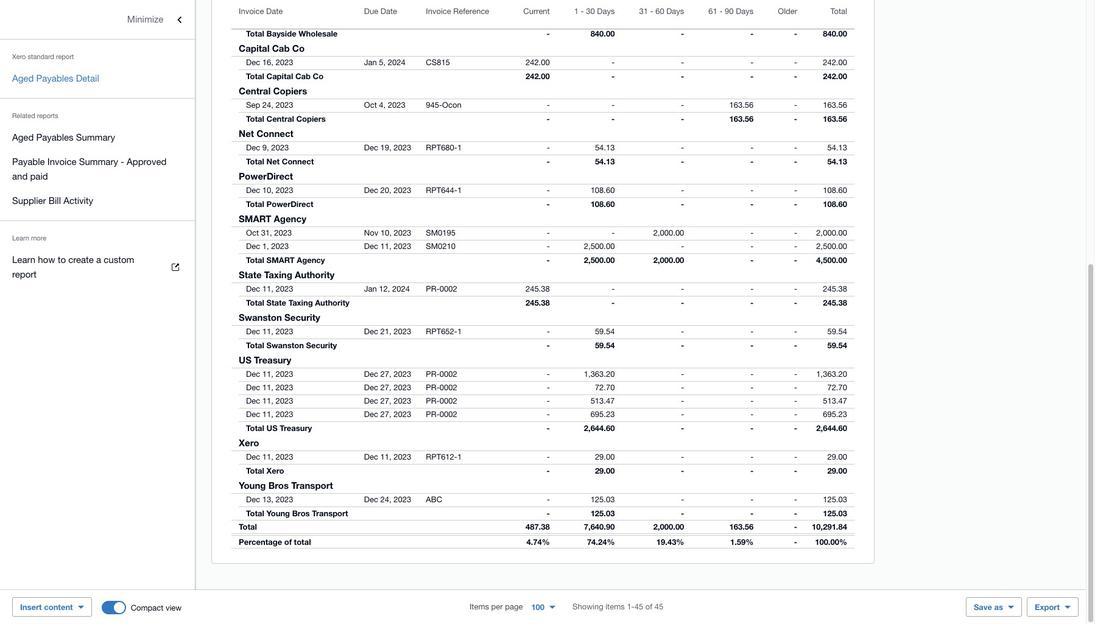 Task type: vqa. For each thing, say whether or not it's contained in the screenshot.


Task type: describe. For each thing, give the bounding box(es) containing it.
0 vertical spatial connect
[[257, 128, 294, 139]]

2023 for oct 4, 2023 link
[[388, 101, 406, 110]]

oct for oct 4, 2023
[[364, 101, 377, 110]]

us treasury
[[239, 355, 291, 365]]

report output element
[[232, 0, 855, 549]]

total smart agency
[[246, 255, 325, 265]]

1 horizontal spatial net
[[267, 157, 280, 166]]

ocon
[[442, 101, 462, 110]]

learn for learn more
[[12, 235, 29, 242]]

27, for 695.23
[[380, 410, 391, 419]]

0 vertical spatial authority
[[295, 269, 335, 280]]

dec 1, 2023
[[246, 242, 289, 251]]

custom
[[104, 255, 134, 265]]

dec 11, 2023 for 513.47
[[246, 397, 293, 406]]

2023 for nov 10, 2023 link
[[394, 228, 411, 238]]

dec 20, 2023 link
[[357, 185, 419, 197]]

4,500.00
[[816, 255, 847, 265]]

payables for detail
[[36, 73, 73, 83]]

minimize
[[127, 14, 163, 24]]

date for due date
[[381, 7, 397, 16]]

rpt680-1
[[426, 143, 462, 152]]

1 vertical spatial transport
[[312, 509, 348, 518]]

2 513.47 link from the left
[[816, 395, 855, 408]]

2023 for "dec 1, 2023" link
[[271, 242, 289, 251]]

dec for "dec 1, 2023" link
[[246, 242, 260, 251]]

rpt652-1
[[426, 327, 462, 336]]

840.00 right older button
[[823, 29, 847, 38]]

2023 for 1,363.20 dec 11, 2023 "link"
[[276, 370, 293, 379]]

1 for rpt680-1
[[457, 143, 462, 152]]

sm0195
[[426, 228, 456, 238]]

supplier bill activity
[[12, 196, 93, 206]]

approved
[[127, 157, 167, 167]]

cs815 link
[[419, 57, 457, 69]]

2 125.03 link from the left
[[816, 494, 855, 506]]

insert content button
[[12, 598, 92, 617]]

dec 11, 2023 link for 29.00
[[232, 451, 301, 464]]

total
[[294, 537, 311, 547]]

4,
[[379, 101, 386, 110]]

total for total us treasury
[[246, 423, 264, 433]]

dec 13, 2023
[[246, 495, 293, 504]]

dec 11, 2023 for 29.00
[[246, 453, 293, 462]]

1 vertical spatial copiers
[[296, 114, 326, 124]]

dec 11, 2023 for 59.54
[[246, 327, 293, 336]]

1,
[[262, 242, 269, 251]]

nov 10, 2023
[[364, 228, 411, 238]]

learn how to create a custom report link
[[0, 248, 195, 287]]

aged payables detail
[[12, 73, 99, 83]]

sm0210
[[426, 242, 456, 251]]

how
[[38, 255, 55, 265]]

945-
[[426, 101, 442, 110]]

0 vertical spatial bayside
[[239, 0, 273, 11]]

related
[[12, 112, 35, 119]]

2023 for dec 11, 2023 "link" for 72.70
[[276, 383, 293, 392]]

total for total net connect
[[246, 157, 264, 166]]

white
[[445, 15, 465, 24]]

supplier bill activity link
[[0, 189, 195, 213]]

1 vertical spatial swanston
[[267, 341, 304, 350]]

0 vertical spatial cab
[[272, 43, 290, 54]]

31,
[[261, 228, 272, 238]]

0 vertical spatial net
[[239, 128, 254, 139]]

dec for dec 11, 2023 "link" corresponding to 513.47
[[246, 397, 260, 406]]

due date button
[[357, 0, 419, 29]]

dec 10, 2023 link
[[232, 185, 301, 197]]

1 vertical spatial wholesale
[[299, 29, 338, 38]]

1 1,363.20 link from the left
[[577, 369, 622, 381]]

central copiers
[[239, 85, 307, 96]]

dec for dec 10, 2023 link
[[246, 186, 260, 195]]

as
[[995, 602, 1003, 612]]

1 125.03 link from the left
[[583, 494, 622, 506]]

1 vertical spatial smart
[[267, 255, 295, 265]]

total us treasury
[[246, 423, 312, 433]]

total for total xero
[[246, 466, 264, 476]]

dec 27, 2023 for 695.23
[[364, 410, 411, 419]]

bayside wholesale
[[239, 0, 321, 11]]

save
[[974, 602, 992, 612]]

items
[[606, 602, 625, 612]]

rpt644-
[[426, 186, 457, 195]]

2023 for dec 13, 2023 link
[[276, 495, 293, 504]]

0 vertical spatial bros
[[268, 480, 289, 491]]

supplier
[[12, 196, 46, 206]]

aged payables summary link
[[0, 125, 195, 150]]

27, for 72.70
[[380, 383, 391, 392]]

2 2,500.00 link from the left
[[809, 241, 855, 253]]

invoice for invoice reference
[[426, 7, 451, 16]]

2023 for dec 16, 2023 link
[[276, 58, 293, 67]]

2024 for jan 12, 2024
[[392, 284, 410, 294]]

payable
[[12, 157, 45, 167]]

11, for -
[[262, 284, 273, 294]]

smart agency
[[239, 213, 306, 224]]

percentage
[[239, 537, 282, 547]]

save as button
[[966, 598, 1022, 617]]

pr- for 695.23
[[426, 410, 440, 419]]

1 45 from the left
[[635, 602, 643, 612]]

2023 for - dec 11, 2023 "link"
[[276, 284, 293, 294]]

dec for - dec 11, 2023 "link"
[[246, 284, 260, 294]]

dec 25, 2023 link
[[357, 14, 419, 26]]

5,
[[379, 58, 386, 67]]

sm0210 link
[[419, 241, 463, 253]]

dec 11, 2023 link for 72.70
[[232, 382, 301, 394]]

2 108.60 link from the left
[[816, 185, 855, 197]]

2 1,363.20 link from the left
[[809, 369, 855, 381]]

dec 27, 2023 link for 1,363.20
[[357, 369, 419, 381]]

1 vertical spatial bayside
[[267, 29, 296, 38]]

11, for 29.00
[[262, 453, 273, 462]]

pr-0002 link for 1,363.20
[[419, 369, 465, 381]]

jan for jan 5, 2024
[[364, 58, 377, 67]]

to
[[58, 255, 66, 265]]

11, for 72.70
[[262, 383, 273, 392]]

1 for rpt652-1
[[457, 327, 462, 336]]

0 vertical spatial taxing
[[264, 269, 292, 280]]

0 vertical spatial swanston
[[239, 312, 282, 323]]

1 695.23 link from the left
[[583, 409, 622, 421]]

dec 21, 2023 link
[[357, 326, 419, 338]]

insert
[[20, 602, 42, 612]]

19,
[[380, 143, 391, 152]]

0 vertical spatial young
[[239, 480, 266, 491]]

dec 27, 2023 for 513.47
[[364, 397, 411, 406]]

save as
[[974, 602, 1003, 612]]

oct 4, 2023
[[364, 101, 406, 110]]

summary for payables
[[76, 132, 115, 143]]

1 vertical spatial state
[[267, 298, 286, 308]]

1 513.47 link from the left
[[583, 395, 622, 408]]

24, for sep
[[262, 101, 273, 110]]

10, for nov
[[381, 228, 392, 238]]

1 vertical spatial connect
[[282, 157, 314, 166]]

1 horizontal spatial young
[[267, 509, 290, 518]]

840.00 left 31
[[591, 15, 615, 24]]

rpt652-
[[426, 327, 457, 336]]

aged payables detail link
[[0, 66, 195, 91]]

dec 11, 2023 link for 59.54
[[232, 326, 301, 338]]

0 vertical spatial capital
[[239, 43, 270, 54]]

total powerdirect
[[246, 199, 313, 209]]

a
[[96, 255, 101, 265]]

report inside 'learn how to create a custom report'
[[12, 269, 37, 280]]

0002 for 695.23
[[440, 410, 457, 419]]

sm0195 link
[[419, 227, 463, 239]]

oct 31, 2023
[[246, 228, 292, 238]]

2023 for dec 14, 2023 'link'
[[276, 15, 293, 24]]

dec 11, 2023 for -
[[246, 284, 293, 294]]

0 vertical spatial copiers
[[273, 85, 307, 96]]

1 horizontal spatial cab
[[295, 71, 311, 81]]

2023 for dec 11, 2023 "link" for 29.00
[[276, 453, 293, 462]]

dec 25, 2023
[[364, 15, 411, 24]]

payable invoice summary - approved and paid
[[12, 157, 167, 182]]

100.00%
[[815, 537, 847, 547]]

4.74%
[[527, 537, 550, 547]]

gb1-white link
[[419, 14, 472, 26]]

0002 for 1,363.20
[[440, 370, 457, 379]]

0 vertical spatial transport
[[291, 480, 333, 491]]

2 45 from the left
[[655, 602, 663, 612]]

activity
[[63, 196, 93, 206]]

total central copiers
[[246, 114, 326, 124]]

2023 for oct 31, 2023 link
[[274, 228, 292, 238]]

dec for dec 11, 2023 "link" related to 695.23
[[246, 410, 260, 419]]

61 - 90 days
[[709, 7, 754, 16]]

standard
[[28, 53, 54, 60]]

gb1-
[[426, 15, 445, 24]]

total bayside wholesale
[[246, 29, 338, 38]]

dec 11, 2023 link for 1,363.20
[[232, 369, 301, 381]]

0 vertical spatial state
[[239, 269, 262, 280]]

11, for 695.23
[[262, 410, 273, 419]]

content
[[44, 602, 73, 612]]

due date
[[364, 7, 397, 16]]

dec 27, 2023 link for 72.70
[[357, 382, 419, 394]]

page
[[505, 602, 523, 612]]

dec 27, 2023 for 1,363.20
[[364, 370, 411, 379]]

1 108.60 link from the left
[[583, 185, 622, 197]]

1 vertical spatial authority
[[315, 298, 350, 308]]

74.24%
[[587, 537, 615, 547]]

dec 24, 2023
[[364, 495, 411, 504]]

487.38
[[526, 522, 550, 532]]

0 vertical spatial powerdirect
[[239, 171, 293, 182]]

72.70 for first 72.70 "link" from right
[[827, 383, 847, 392]]

1 242.00 link from the left
[[518, 57, 557, 69]]

1 72.70 link from the left
[[588, 382, 622, 394]]

rpt680-1 link
[[419, 142, 469, 154]]

oct for oct 31, 2023
[[246, 228, 259, 238]]

swanston security
[[239, 312, 320, 323]]

2023 for dec 11, 2023 "link" related to 695.23
[[276, 410, 293, 419]]

days for 31 - 60 days
[[667, 7, 684, 16]]

1 513.47 from the left
[[591, 397, 615, 406]]

- inside button
[[720, 7, 723, 16]]

1 - 30 days button
[[557, 0, 622, 29]]

dec 11, 2023 link for 695.23
[[232, 409, 301, 421]]

1 vertical spatial treasury
[[280, 423, 312, 433]]

sep 24, 2023 link
[[232, 99, 301, 111]]

dec 21, 2023
[[364, 327, 411, 336]]

create
[[68, 255, 94, 265]]

1 840.00 link from the left
[[583, 14, 622, 26]]

14,
[[262, 15, 273, 24]]

dec for 1,363.20 dec 11, 2023 "link"
[[246, 370, 260, 379]]

pr-0002 for 695.23
[[426, 410, 457, 419]]

dec for dec 19, 2023 link
[[364, 143, 378, 152]]

2 54.13 link from the left
[[820, 142, 855, 154]]

date for invoice date
[[266, 7, 283, 16]]

0 vertical spatial agency
[[274, 213, 306, 224]]

aged payables summary
[[12, 132, 115, 143]]

items per page
[[470, 602, 523, 612]]

1 vertical spatial security
[[306, 341, 337, 350]]

days for 1 - 30 days
[[597, 7, 615, 16]]



Task type: locate. For each thing, give the bounding box(es) containing it.
dec 16, 2023
[[246, 58, 293, 67]]

2,000.00 link
[[646, 227, 692, 239], [809, 227, 855, 239]]

total for total state taxing authority
[[246, 298, 264, 308]]

1 date from the left
[[266, 7, 283, 16]]

dec 11, 2023 for 1,363.20
[[246, 370, 293, 379]]

2 513.47 from the left
[[823, 397, 847, 406]]

2 payables from the top
[[36, 132, 73, 143]]

summary for invoice
[[79, 157, 118, 167]]

0 horizontal spatial oct
[[246, 228, 259, 238]]

invoice date
[[239, 7, 283, 16]]

invoice date button
[[232, 0, 357, 29]]

dec 11, 2023 for 72.70
[[246, 383, 293, 392]]

total for total young bros transport
[[246, 509, 264, 518]]

days for 61 - 90 days
[[736, 7, 754, 16]]

of right 1-
[[646, 602, 652, 612]]

powerdirect up dec 10, 2023 link
[[239, 171, 293, 182]]

total for total powerdirect
[[246, 199, 264, 209]]

jan left the 12,
[[364, 284, 377, 294]]

2 695.23 link from the left
[[816, 409, 855, 421]]

oct left 4,
[[364, 101, 377, 110]]

1,363.20 for second 1,363.20 link from the right
[[584, 370, 615, 379]]

2 pr-0002 from the top
[[426, 370, 457, 379]]

1 horizontal spatial 72.70
[[827, 383, 847, 392]]

0 horizontal spatial 72.70
[[595, 383, 615, 392]]

11, for 513.47
[[262, 397, 273, 406]]

1 27, from the top
[[380, 370, 391, 379]]

0 vertical spatial report
[[56, 53, 74, 60]]

59.54
[[595, 327, 615, 336], [827, 327, 847, 336], [595, 341, 615, 350], [827, 341, 847, 350]]

10, right nov
[[381, 228, 392, 238]]

840.00 right older
[[823, 15, 847, 24]]

1 horizontal spatial 29.00 link
[[820, 451, 855, 464]]

0 horizontal spatial co
[[292, 43, 305, 54]]

pr- for 72.70
[[426, 383, 440, 392]]

state down "dec 1, 2023" link
[[239, 269, 262, 280]]

0 vertical spatial payables
[[36, 73, 73, 83]]

59.54 link
[[588, 326, 622, 338], [820, 326, 855, 338]]

agency down total powerdirect
[[274, 213, 306, 224]]

4 0002 from the top
[[440, 397, 457, 406]]

dec 16, 2023 link
[[232, 57, 301, 69]]

1-
[[627, 602, 635, 612]]

smart up oct 31, 2023 link
[[239, 213, 271, 224]]

72.70 for first 72.70 "link" from left
[[595, 383, 615, 392]]

1 vertical spatial xero
[[239, 437, 259, 448]]

days right 60
[[667, 7, 684, 16]]

jan 12, 2024 link
[[357, 283, 417, 295]]

61
[[709, 7, 717, 16]]

summary inside payable invoice summary - approved and paid
[[79, 157, 118, 167]]

0 vertical spatial co
[[292, 43, 305, 54]]

report down learn more
[[12, 269, 37, 280]]

pr-0002 for -
[[426, 284, 457, 294]]

total right older
[[831, 7, 847, 16]]

2 245.38 link from the left
[[816, 283, 855, 295]]

1 pr-0002 from the top
[[426, 284, 457, 294]]

4 dec 27, 2023 from the top
[[364, 410, 411, 419]]

export button
[[1027, 598, 1079, 617]]

1 2,644.60 from the left
[[584, 423, 615, 433]]

us down total swanston security
[[239, 355, 252, 365]]

1 59.54 link from the left
[[588, 326, 622, 338]]

1 horizontal spatial of
[[646, 602, 652, 612]]

1,363.20
[[584, 370, 615, 379], [816, 370, 847, 379]]

840.00 down 1 - 30 days
[[591, 29, 615, 38]]

1 163.56 link from the left
[[722, 99, 761, 111]]

2 242.00 link from the left
[[816, 57, 855, 69]]

cab up dec 16, 2023
[[272, 43, 290, 54]]

0 horizontal spatial 695.23 link
[[583, 409, 622, 421]]

0 vertical spatial 24,
[[262, 101, 273, 110]]

24, left abc
[[380, 495, 391, 504]]

125.03 link up the 7,640.90
[[583, 494, 622, 506]]

1 245.38 link from the left
[[518, 283, 557, 295]]

1 horizontal spatial invoice
[[239, 7, 264, 16]]

0 horizontal spatial 24,
[[262, 101, 273, 110]]

5 0002 from the top
[[440, 410, 457, 419]]

5 pr-0002 from the top
[[426, 410, 457, 419]]

pr-0002 for 1,363.20
[[426, 370, 457, 379]]

total up total xero
[[246, 423, 264, 433]]

1 payables from the top
[[36, 73, 73, 83]]

total net connect
[[246, 157, 314, 166]]

1 vertical spatial powerdirect
[[267, 199, 313, 209]]

2 pr-0002 link from the top
[[419, 369, 465, 381]]

2 days from the left
[[667, 7, 684, 16]]

11, for 1,363.20
[[262, 370, 273, 379]]

young down total xero
[[239, 480, 266, 491]]

powerdirect up smart agency
[[267, 199, 313, 209]]

net
[[239, 128, 254, 139], [267, 157, 280, 166]]

insert content
[[20, 602, 73, 612]]

2 163.56 link from the left
[[816, 99, 855, 111]]

2023 for dec 9, 2023 'link'
[[271, 143, 289, 152]]

3 pr-0002 from the top
[[426, 383, 457, 392]]

1 dec 27, 2023 link from the top
[[357, 369, 419, 381]]

- inside payable invoice summary - approved and paid
[[121, 157, 124, 167]]

1 aged from the top
[[12, 73, 34, 83]]

0 vertical spatial 10,
[[262, 186, 273, 195]]

2 horizontal spatial invoice
[[426, 7, 451, 16]]

dec for dec 21, 2023 link
[[364, 327, 378, 336]]

agency
[[274, 213, 306, 224], [297, 255, 325, 265]]

total up us treasury
[[246, 341, 264, 350]]

2 0002 from the top
[[440, 370, 457, 379]]

copiers down 'total capital cab co'
[[273, 85, 307, 96]]

2,500.00 link
[[577, 241, 622, 253], [809, 241, 855, 253]]

capital cab co
[[239, 43, 305, 54]]

1 vertical spatial bros
[[292, 509, 310, 518]]

learn down learn more
[[12, 255, 35, 265]]

2,644.60
[[584, 423, 615, 433], [816, 423, 847, 433]]

abc link
[[419, 494, 450, 506]]

net up dec 9, 2023 'link'
[[239, 128, 254, 139]]

840.00
[[591, 15, 615, 24], [823, 15, 847, 24], [591, 29, 615, 38], [823, 29, 847, 38]]

payables
[[36, 73, 73, 83], [36, 132, 73, 143]]

3 pr-0002 link from the top
[[419, 382, 465, 394]]

date inside invoice date button
[[266, 7, 283, 16]]

more
[[31, 235, 46, 242]]

1 vertical spatial aged
[[12, 132, 34, 143]]

2 72.70 from the left
[[827, 383, 847, 392]]

total down dec 13, 2023 link
[[246, 509, 264, 518]]

xero standard report
[[12, 53, 74, 60]]

3 0002 from the top
[[440, 383, 457, 392]]

5 pr- from the top
[[426, 410, 440, 419]]

0 horizontal spatial 2,644.60
[[584, 423, 615, 433]]

days inside button
[[736, 7, 754, 16]]

0 vertical spatial learn
[[12, 235, 29, 242]]

2 dec 27, 2023 from the top
[[364, 383, 411, 392]]

total swanston security
[[246, 341, 337, 350]]

90
[[725, 7, 734, 16]]

1 horizontal spatial 108.60 link
[[816, 185, 855, 197]]

dec for dec 11, 2023 "link" for 72.70
[[246, 383, 260, 392]]

945-ocon link
[[419, 99, 469, 111]]

1 horizontal spatial 2,644.60
[[816, 423, 847, 433]]

learn
[[12, 235, 29, 242], [12, 255, 35, 265]]

4 27, from the top
[[380, 410, 391, 419]]

dec for dec 11, 2023 "link" related to 59.54
[[246, 327, 260, 336]]

total for total smart agency
[[246, 255, 264, 265]]

aged down related
[[12, 132, 34, 143]]

1 horizontal spatial 513.47 link
[[816, 395, 855, 408]]

summary down aged payables summary link
[[79, 157, 118, 167]]

oct left 31,
[[246, 228, 259, 238]]

1 vertical spatial cab
[[295, 71, 311, 81]]

4 pr-0002 link from the top
[[419, 395, 465, 408]]

2023 for dec 19, 2023 link
[[394, 143, 411, 152]]

0 horizontal spatial state
[[239, 269, 262, 280]]

bayside up dec 14, 2023 'link'
[[239, 0, 273, 11]]

dec 27, 2023 link for 513.47
[[357, 395, 419, 408]]

100
[[531, 602, 545, 612]]

total up dec 13, 2023 link
[[246, 466, 264, 476]]

3 pr- from the top
[[426, 383, 440, 392]]

xero for xero standard report
[[12, 53, 26, 60]]

oct 4, 2023 link
[[357, 99, 413, 111]]

1 horizontal spatial 840.00 link
[[816, 14, 855, 26]]

pr-0002 link for 513.47
[[419, 395, 465, 408]]

0 horizontal spatial date
[[266, 7, 283, 16]]

1 horizontal spatial 45
[[655, 602, 663, 612]]

1 days from the left
[[597, 7, 615, 16]]

dec for dec 11, 2023 "link" for 29.00
[[246, 453, 260, 462]]

wholesale down bayside wholesale
[[299, 29, 338, 38]]

xero left standard
[[12, 53, 26, 60]]

young down dec 13, 2023
[[267, 509, 290, 518]]

dec 27, 2023 for 72.70
[[364, 383, 411, 392]]

us up total xero
[[267, 423, 278, 433]]

connect up dec 9, 2023
[[257, 128, 294, 139]]

2 aged from the top
[[12, 132, 34, 143]]

5 pr-0002 link from the top
[[419, 409, 465, 421]]

2 840.00 link from the left
[[816, 14, 855, 26]]

xero up total xero
[[239, 437, 259, 448]]

bros up dec 13, 2023
[[268, 480, 289, 491]]

dec for dec 20, 2023 link
[[364, 186, 378, 195]]

4 pr- from the top
[[426, 397, 440, 406]]

0 horizontal spatial 163.56 link
[[722, 99, 761, 111]]

days inside button
[[667, 7, 684, 16]]

1 horizontal spatial 125.03 link
[[816, 494, 855, 506]]

and
[[12, 171, 28, 182]]

swanston down total state taxing authority
[[239, 312, 282, 323]]

percentage of total
[[239, 537, 311, 547]]

125.03 link
[[583, 494, 622, 506], [816, 494, 855, 506]]

taxing up swanston security on the left
[[289, 298, 313, 308]]

1 vertical spatial 2024
[[392, 284, 410, 294]]

1 horizontal spatial 695.23 link
[[816, 409, 855, 421]]

1 2,000.00 link from the left
[[646, 227, 692, 239]]

total up swanston security on the left
[[246, 298, 264, 308]]

1 pr-0002 link from the top
[[419, 283, 465, 295]]

date inside due date button
[[381, 7, 397, 16]]

dec 11, 2023 for 695.23
[[246, 410, 293, 419]]

state
[[239, 269, 262, 280], [267, 298, 286, 308]]

1 72.70 from the left
[[595, 383, 615, 392]]

total for total central copiers
[[246, 114, 264, 124]]

transport
[[291, 480, 333, 491], [312, 509, 348, 518]]

total for total swanston security
[[246, 341, 264, 350]]

of left the total
[[284, 537, 292, 547]]

total state taxing authority
[[246, 298, 350, 308]]

capital up central copiers
[[267, 71, 293, 81]]

invoice inside payable invoice summary - approved and paid
[[47, 157, 76, 167]]

2023 for dec 21, 2023 link
[[394, 327, 411, 336]]

invoice inside button
[[426, 7, 451, 16]]

2023 for dec 20, 2023 link
[[394, 186, 411, 195]]

1 horizontal spatial 10,
[[381, 228, 392, 238]]

learn how to create a custom report
[[12, 255, 134, 280]]

0 vertical spatial central
[[239, 85, 271, 96]]

total down sep
[[246, 114, 264, 124]]

net connect
[[239, 128, 294, 139]]

0002 for -
[[440, 284, 457, 294]]

1 horizontal spatial 513.47
[[823, 397, 847, 406]]

dec 9, 2023 link
[[232, 142, 296, 154]]

1 dec 27, 2023 from the top
[[364, 370, 411, 379]]

12,
[[379, 284, 390, 294]]

central up sep
[[239, 85, 271, 96]]

central down sep 24, 2023 at the top of the page
[[267, 114, 294, 124]]

1 29.00 link from the left
[[588, 451, 622, 464]]

1 vertical spatial agency
[[297, 255, 325, 265]]

1 learn from the top
[[12, 235, 29, 242]]

payables down xero standard report
[[36, 73, 73, 83]]

19.43%
[[657, 537, 684, 547]]

27, for 1,363.20
[[380, 370, 391, 379]]

27, for 513.47
[[380, 397, 391, 406]]

10, up total powerdirect
[[262, 186, 273, 195]]

2024 right 5,
[[388, 58, 406, 67]]

dec for dec 24, 2023 link
[[364, 495, 378, 504]]

2 29.00 link from the left
[[820, 451, 855, 464]]

0 horizontal spatial invoice
[[47, 157, 76, 167]]

1 vertical spatial 24,
[[380, 495, 391, 504]]

treasury down total swanston security
[[254, 355, 291, 365]]

total inside button
[[831, 7, 847, 16]]

2 1,363.20 from the left
[[816, 370, 847, 379]]

total down dec 9, 2023 'link'
[[246, 157, 264, 166]]

swanston up us treasury
[[267, 341, 304, 350]]

reports
[[37, 112, 58, 119]]

cab
[[272, 43, 290, 54], [295, 71, 311, 81]]

24, right sep
[[262, 101, 273, 110]]

1 695.23 from the left
[[591, 410, 615, 419]]

aged down standard
[[12, 73, 34, 83]]

2 vertical spatial xero
[[267, 466, 284, 476]]

2 27, from the top
[[380, 383, 391, 392]]

bros
[[268, 480, 289, 491], [292, 509, 310, 518]]

- inside "button"
[[581, 7, 584, 16]]

13,
[[262, 495, 273, 504]]

3 dec 27, 2023 from the top
[[364, 397, 411, 406]]

learn left more
[[12, 235, 29, 242]]

young bros transport
[[239, 480, 333, 491]]

smart up state taxing authority
[[267, 255, 295, 265]]

1 horizontal spatial 695.23
[[823, 410, 847, 419]]

oct 31, 2023 link
[[232, 227, 299, 239]]

dec for dec 13, 2023 link
[[246, 495, 260, 504]]

2 learn from the top
[[12, 255, 35, 265]]

rpt612-
[[426, 453, 457, 462]]

state up swanston security on the left
[[267, 298, 286, 308]]

2 695.23 from the left
[[823, 410, 847, 419]]

2 2,644.60 from the left
[[816, 423, 847, 433]]

1 vertical spatial us
[[267, 423, 278, 433]]

cab up central copiers
[[295, 71, 311, 81]]

1 horizontal spatial 1,363.20
[[816, 370, 847, 379]]

1 0002 from the top
[[440, 284, 457, 294]]

0 horizontal spatial 2,500.00 link
[[577, 241, 622, 253]]

1 horizontal spatial 72.70 link
[[820, 382, 855, 394]]

2 pr- from the top
[[426, 370, 440, 379]]

agency up state taxing authority
[[297, 255, 325, 265]]

jan left 5,
[[364, 58, 377, 67]]

showing items 1-45 of 45
[[573, 602, 663, 612]]

2 horizontal spatial days
[[736, 7, 754, 16]]

xero up young bros transport
[[267, 466, 284, 476]]

3 27, from the top
[[380, 397, 391, 406]]

0 horizontal spatial 513.47
[[591, 397, 615, 406]]

0 horizontal spatial report
[[12, 269, 37, 280]]

1 2,500.00 link from the left
[[577, 241, 622, 253]]

authority down total smart agency
[[295, 269, 335, 280]]

days inside "button"
[[597, 7, 615, 16]]

1 vertical spatial taxing
[[289, 298, 313, 308]]

1.59%
[[730, 537, 754, 547]]

jan for jan 12, 2024
[[364, 284, 377, 294]]

young
[[239, 480, 266, 491], [267, 509, 290, 518]]

0 vertical spatial treasury
[[254, 355, 291, 365]]

10, for dec
[[262, 186, 273, 195]]

0 vertical spatial us
[[239, 355, 252, 365]]

dec 13, 2023 link
[[232, 494, 301, 506]]

1 vertical spatial oct
[[246, 228, 259, 238]]

2,000.00
[[653, 228, 684, 238], [816, 228, 847, 238], [653, 255, 684, 265], [653, 522, 684, 532]]

pr-0002 for 513.47
[[426, 397, 457, 406]]

1 horizontal spatial report
[[56, 53, 74, 60]]

export
[[1035, 602, 1060, 612]]

1 horizontal spatial 24,
[[380, 495, 391, 504]]

transport down young bros transport
[[312, 509, 348, 518]]

invoice for invoice date
[[239, 7, 264, 16]]

total down dec 16, 2023 link
[[246, 71, 264, 81]]

1 horizontal spatial co
[[313, 71, 324, 81]]

aged for aged payables summary
[[12, 132, 34, 143]]

2 59.54 link from the left
[[820, 326, 855, 338]]

rpt612-1
[[426, 453, 462, 462]]

1 pr- from the top
[[426, 284, 440, 294]]

pr-0002 link for 695.23
[[419, 409, 465, 421]]

dec
[[246, 15, 260, 24], [364, 15, 378, 24], [246, 58, 260, 67], [246, 143, 260, 152], [364, 143, 378, 152], [246, 186, 260, 195], [364, 186, 378, 195], [246, 242, 260, 251], [364, 242, 378, 251], [246, 284, 260, 294], [246, 327, 260, 336], [364, 327, 378, 336], [246, 370, 260, 379], [364, 370, 378, 379], [246, 383, 260, 392], [364, 383, 378, 392], [246, 397, 260, 406], [364, 397, 378, 406], [246, 410, 260, 419], [364, 410, 378, 419], [246, 453, 260, 462], [364, 453, 378, 462], [246, 495, 260, 504], [364, 495, 378, 504]]

1 vertical spatial learn
[[12, 255, 35, 265]]

1 horizontal spatial 2,000.00 link
[[809, 227, 855, 239]]

0002
[[440, 284, 457, 294], [440, 370, 457, 379], [440, 383, 457, 392], [440, 397, 457, 406], [440, 410, 457, 419]]

0 horizontal spatial 513.47 link
[[583, 395, 622, 408]]

0 vertical spatial security
[[285, 312, 320, 323]]

1 vertical spatial capital
[[267, 71, 293, 81]]

dec for dec 9, 2023 'link'
[[246, 143, 260, 152]]

242.00 link down current button
[[518, 57, 557, 69]]

view
[[166, 603, 182, 613]]

1 for rpt612-1
[[457, 453, 462, 462]]

dec 19, 2023
[[364, 143, 411, 152]]

due
[[364, 7, 378, 16]]

xero
[[12, 53, 26, 60], [239, 437, 259, 448], [267, 466, 284, 476]]

1
[[574, 7, 579, 16], [457, 143, 462, 152], [457, 186, 462, 195], [457, 327, 462, 336], [457, 453, 462, 462]]

2 2,000.00 link from the left
[[809, 227, 855, 239]]

aged for aged payables detail
[[12, 73, 34, 83]]

0 horizontal spatial days
[[597, 7, 615, 16]]

copiers down 'sep 24, 2023' link
[[296, 114, 326, 124]]

dec 27, 2023 link for 695.23
[[357, 409, 419, 421]]

state taxing authority
[[239, 269, 335, 280]]

0 horizontal spatial 29.00 link
[[588, 451, 622, 464]]

125.03 link up 10,291.84
[[816, 494, 855, 506]]

3 days from the left
[[736, 7, 754, 16]]

0 vertical spatial smart
[[239, 213, 271, 224]]

4 pr-0002 from the top
[[426, 397, 457, 406]]

total down "dec 1, 2023" link
[[246, 255, 264, 265]]

capital up dec 16, 2023 link
[[239, 43, 270, 54]]

0 vertical spatial aged
[[12, 73, 34, 83]]

2 72.70 link from the left
[[820, 382, 855, 394]]

payables down reports
[[36, 132, 73, 143]]

pr-0002 link
[[419, 283, 465, 295], [419, 369, 465, 381], [419, 382, 465, 394], [419, 395, 465, 408], [419, 409, 465, 421]]

0002 for 513.47
[[440, 397, 457, 406]]

0 horizontal spatial 242.00 link
[[518, 57, 557, 69]]

jan 12, 2024
[[364, 284, 410, 294]]

0 horizontal spatial 59.54 link
[[588, 326, 622, 338]]

taxing down total smart agency
[[264, 269, 292, 280]]

report up aged payables detail
[[56, 53, 74, 60]]

wholesale up total bayside wholesale
[[276, 0, 321, 11]]

dec for dec 14, 2023 'link'
[[246, 15, 260, 24]]

report
[[56, 53, 74, 60], [12, 269, 37, 280]]

0 horizontal spatial 2,000.00 link
[[646, 227, 692, 239]]

- inside button
[[650, 7, 653, 16]]

total for total capital cab co
[[246, 71, 264, 81]]

2023 for dec 11, 2023 "link" related to 59.54
[[276, 327, 293, 336]]

840.00 link left 31
[[583, 14, 622, 26]]

taxing
[[264, 269, 292, 280], [289, 298, 313, 308]]

total down dec 10, 2023 link
[[246, 199, 264, 209]]

840.00 link right older
[[816, 14, 855, 26]]

2 jan from the top
[[364, 284, 377, 294]]

0 horizontal spatial bros
[[268, 480, 289, 491]]

45 right 'items'
[[635, 602, 643, 612]]

1 1,363.20 from the left
[[584, 370, 615, 379]]

45
[[635, 602, 643, 612], [655, 602, 663, 612]]

54.13 link
[[588, 142, 622, 154], [820, 142, 855, 154]]

rpt644-1 link
[[419, 185, 469, 197]]

dec 14, 2023 link
[[232, 14, 301, 26]]

0 vertical spatial oct
[[364, 101, 377, 110]]

central
[[239, 85, 271, 96], [267, 114, 294, 124]]

bayside up capital cab co
[[267, 29, 296, 38]]

2024 for jan 5, 2024
[[388, 58, 406, 67]]

0 horizontal spatial 1,363.20 link
[[577, 369, 622, 381]]

1 vertical spatial net
[[267, 157, 280, 166]]

3 dec 27, 2023 link from the top
[[357, 395, 419, 408]]

2023 for dec 25, 2023 link
[[394, 15, 411, 24]]

1 vertical spatial central
[[267, 114, 294, 124]]

1 vertical spatial jan
[[364, 284, 377, 294]]

total for total bayside wholesale
[[246, 29, 264, 38]]

pr- for 1,363.20
[[426, 370, 440, 379]]

2,500.00
[[584, 242, 615, 251], [816, 242, 847, 251], [584, 255, 615, 265]]

2024 right the 12,
[[392, 284, 410, 294]]

invoice inside button
[[239, 7, 264, 16]]

31 - 60 days
[[639, 7, 684, 16]]

bros up the total
[[292, 509, 310, 518]]

learn for learn how to create a custom report
[[12, 255, 35, 265]]

0 horizontal spatial 45
[[635, 602, 643, 612]]

4 dec 27, 2023 link from the top
[[357, 409, 419, 421]]

per
[[491, 602, 503, 612]]

1 for rpt644-1
[[457, 186, 462, 195]]

learn inside 'learn how to create a custom report'
[[12, 255, 35, 265]]

25,
[[380, 15, 391, 24]]

242.00 link down 'total' button
[[816, 57, 855, 69]]

days right 30
[[597, 7, 615, 16]]

1 vertical spatial co
[[313, 71, 324, 81]]

authority down state taxing authority
[[315, 298, 350, 308]]

transport up total young bros transport on the left bottom of page
[[291, 480, 333, 491]]

net down dec 9, 2023
[[267, 157, 280, 166]]

1 - 30 days
[[574, 7, 615, 16]]

1 horizontal spatial 163.56 link
[[816, 99, 855, 111]]

items
[[470, 602, 489, 612]]

1 inside "button"
[[574, 7, 579, 16]]

2 date from the left
[[381, 7, 397, 16]]

dec 19, 2023 link
[[357, 142, 419, 154]]

1 vertical spatial report
[[12, 269, 37, 280]]

of inside report output element
[[284, 537, 292, 547]]

connect down dec 9, 2023
[[282, 157, 314, 166]]

1 54.13 link from the left
[[588, 142, 622, 154]]

total up the percentage
[[239, 522, 257, 532]]

11, for 59.54
[[262, 327, 273, 336]]

0 horizontal spatial 108.60 link
[[583, 185, 622, 197]]

total down dec 14, 2023 'link'
[[246, 29, 264, 38]]

245.38
[[526, 284, 550, 294], [823, 284, 847, 294], [526, 298, 550, 308], [823, 298, 847, 308]]

capital
[[239, 43, 270, 54], [267, 71, 293, 81]]

2023 for dec 24, 2023 link
[[394, 495, 411, 504]]

2 dec 27, 2023 link from the top
[[357, 382, 419, 394]]

pr-0002 link for -
[[419, 283, 465, 295]]

1 vertical spatial summary
[[79, 157, 118, 167]]

695.23 link
[[583, 409, 622, 421], [816, 409, 855, 421]]

0002 for 72.70
[[440, 383, 457, 392]]

treasury up total xero
[[280, 423, 312, 433]]

summary up "payable invoice summary - approved and paid" link
[[76, 132, 115, 143]]

dec for dec 16, 2023 link
[[246, 58, 260, 67]]

0 horizontal spatial 10,
[[262, 186, 273, 195]]

60
[[656, 7, 664, 16]]

0 vertical spatial wholesale
[[276, 0, 321, 11]]

0 vertical spatial jan
[[364, 58, 377, 67]]

45 right 1-
[[655, 602, 663, 612]]

days right the 90
[[736, 7, 754, 16]]

1 jan from the top
[[364, 58, 377, 67]]

0 horizontal spatial 72.70 link
[[588, 382, 622, 394]]



